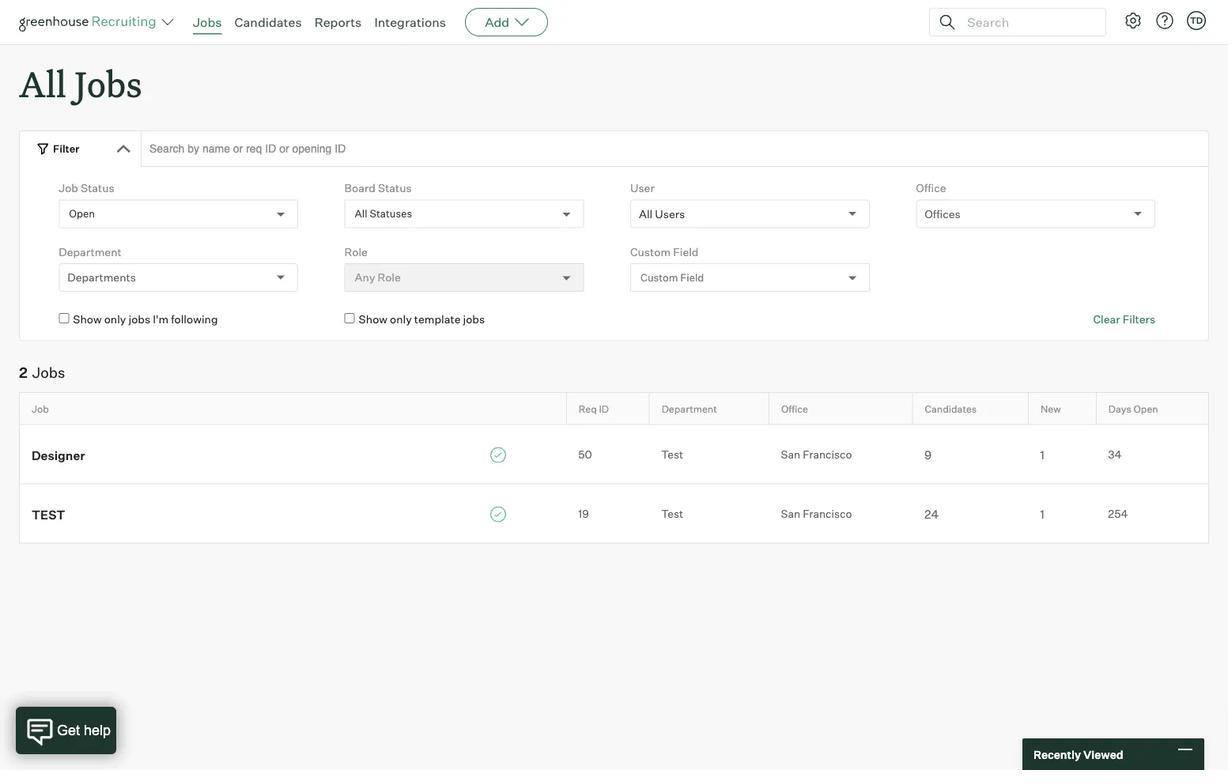 Task type: vqa. For each thing, say whether or not it's contained in the screenshot.
report
no



Task type: describe. For each thing, give the bounding box(es) containing it.
departments
[[67, 271, 136, 284]]

i'm
[[153, 313, 169, 326]]

50
[[578, 448, 592, 462]]

san francisco for test
[[781, 508, 852, 521]]

job for job status
[[59, 181, 78, 195]]

2 jobs
[[19, 364, 65, 382]]

add button
[[465, 8, 548, 36]]

34
[[1108, 448, 1122, 462]]

show for show only template jobs
[[359, 313, 388, 326]]

integrations link
[[374, 14, 446, 30]]

offices
[[925, 207, 961, 221]]

template
[[414, 313, 461, 326]]

show for show only jobs i'm following
[[73, 313, 102, 326]]

test
[[32, 507, 65, 522]]

show only template jobs
[[359, 313, 485, 326]]

san for designer
[[781, 448, 801, 462]]

9 link
[[913, 446, 1029, 463]]

1 for designer
[[1040, 448, 1045, 462]]

only for jobs
[[104, 313, 126, 326]]

job status
[[59, 181, 115, 195]]

Search by name or req ID or opening ID text field
[[141, 131, 1209, 167]]

td button
[[1184, 8, 1209, 33]]

td
[[1190, 15, 1203, 26]]

recently
[[1034, 748, 1081, 761]]

19
[[578, 508, 589, 521]]

1 vertical spatial custom
[[641, 271, 678, 284]]

2 jobs from the left
[[463, 313, 485, 326]]

req id
[[579, 403, 609, 415]]

1 horizontal spatial department
[[662, 403, 717, 415]]

0 vertical spatial field
[[673, 245, 699, 259]]

0 vertical spatial custom field
[[630, 245, 699, 259]]

user
[[630, 181, 655, 195]]

configure image
[[1124, 11, 1143, 30]]

0 vertical spatial custom
[[630, 245, 671, 259]]

0 vertical spatial open
[[69, 208, 95, 220]]

0 vertical spatial department
[[59, 245, 122, 259]]

9
[[925, 448, 932, 462]]

reports
[[315, 14, 362, 30]]

1 for test
[[1040, 507, 1045, 521]]

all statuses
[[355, 208, 412, 220]]

greenhouse recruiting image
[[19, 13, 161, 32]]

francisco for designer
[[803, 448, 852, 462]]

24
[[925, 507, 939, 521]]

recently viewed
[[1034, 748, 1124, 761]]

1 jobs from the left
[[129, 313, 150, 326]]

2
[[19, 364, 28, 382]]

filters
[[1123, 313, 1156, 326]]



Task type: locate. For each thing, give the bounding box(es) containing it.
only
[[104, 313, 126, 326], [390, 313, 412, 326]]

1 francisco from the top
[[803, 448, 852, 462]]

custom down all users
[[641, 271, 678, 284]]

1 horizontal spatial jobs
[[74, 60, 142, 107]]

1 vertical spatial open
[[1134, 403, 1158, 415]]

test
[[661, 448, 683, 462], [661, 508, 683, 521]]

all left users
[[639, 207, 653, 221]]

2 francisco from the top
[[803, 508, 852, 521]]

new
[[1041, 403, 1061, 415]]

1 san from the top
[[781, 448, 801, 462]]

all
[[19, 60, 66, 107], [639, 207, 653, 221], [355, 208, 367, 220]]

custom field down users
[[641, 271, 704, 284]]

Show only jobs I'm following checkbox
[[59, 313, 69, 324]]

1 horizontal spatial all
[[355, 208, 367, 220]]

1 horizontal spatial job
[[59, 181, 78, 195]]

1 link
[[1029, 446, 1096, 463], [1029, 505, 1096, 522]]

board status
[[345, 181, 412, 195]]

add
[[485, 14, 509, 30]]

only for template
[[390, 313, 412, 326]]

filter
[[53, 142, 80, 155]]

0 horizontal spatial office
[[782, 403, 808, 415]]

jobs left the i'm
[[129, 313, 150, 326]]

job
[[59, 181, 78, 195], [32, 403, 49, 415]]

2 only from the left
[[390, 313, 412, 326]]

1 vertical spatial san
[[781, 508, 801, 521]]

all users
[[639, 207, 685, 221]]

francisco
[[803, 448, 852, 462], [803, 508, 852, 521]]

all for all users
[[639, 207, 653, 221]]

show only jobs i'm following
[[73, 313, 218, 326]]

status
[[81, 181, 115, 195], [378, 181, 412, 195]]

0 horizontal spatial all
[[19, 60, 66, 107]]

1 only from the left
[[104, 313, 126, 326]]

1 horizontal spatial open
[[1134, 403, 1158, 415]]

1 test from the top
[[661, 448, 683, 462]]

0 horizontal spatial open
[[69, 208, 95, 220]]

1 horizontal spatial candidates
[[925, 403, 977, 415]]

designer link
[[20, 446, 567, 463]]

1 horizontal spatial show
[[359, 313, 388, 326]]

custom
[[630, 245, 671, 259], [641, 271, 678, 284]]

1 right 24 link
[[1040, 507, 1045, 521]]

1 vertical spatial job
[[32, 403, 49, 415]]

status for job status
[[81, 181, 115, 195]]

0 vertical spatial 1
[[1040, 448, 1045, 462]]

all for all statuses
[[355, 208, 367, 220]]

candidates up 9 'link'
[[925, 403, 977, 415]]

0 vertical spatial jobs
[[193, 14, 222, 30]]

2 1 link from the top
[[1029, 505, 1096, 522]]

0 vertical spatial test
[[661, 448, 683, 462]]

test for test
[[661, 508, 683, 521]]

field
[[673, 245, 699, 259], [680, 271, 704, 284]]

1 horizontal spatial status
[[378, 181, 412, 195]]

jobs right template
[[463, 313, 485, 326]]

san
[[781, 448, 801, 462], [781, 508, 801, 521]]

0 horizontal spatial status
[[81, 181, 115, 195]]

open down job status
[[69, 208, 95, 220]]

0 vertical spatial francisco
[[803, 448, 852, 462]]

1 link for test
[[1029, 505, 1096, 522]]

board
[[345, 181, 376, 195]]

statuses
[[370, 208, 412, 220]]

jobs for 2 jobs
[[32, 364, 65, 382]]

0 vertical spatial san francisco
[[781, 448, 852, 462]]

only down departments
[[104, 313, 126, 326]]

1 vertical spatial francisco
[[803, 508, 852, 521]]

reports link
[[315, 14, 362, 30]]

test link
[[20, 505, 567, 523]]

candidates
[[235, 14, 302, 30], [925, 403, 977, 415]]

1 vertical spatial test
[[661, 508, 683, 521]]

1 down new
[[1040, 448, 1045, 462]]

jobs
[[193, 14, 222, 30], [74, 60, 142, 107], [32, 364, 65, 382]]

days
[[1109, 403, 1132, 415]]

san francisco for designer
[[781, 448, 852, 462]]

open
[[69, 208, 95, 220], [1134, 403, 1158, 415]]

jobs link
[[193, 14, 222, 30]]

all jobs
[[19, 60, 142, 107]]

24 link
[[913, 505, 1029, 522]]

0 vertical spatial candidates
[[235, 14, 302, 30]]

0 horizontal spatial department
[[59, 245, 122, 259]]

san francisco
[[781, 448, 852, 462], [781, 508, 852, 521]]

clear
[[1093, 313, 1120, 326]]

role
[[345, 245, 368, 259]]

2 show from the left
[[359, 313, 388, 326]]

1 horizontal spatial only
[[390, 313, 412, 326]]

all down the board
[[355, 208, 367, 220]]

following
[[171, 313, 218, 326]]

1 horizontal spatial jobs
[[463, 313, 485, 326]]

1 vertical spatial 1 link
[[1029, 505, 1096, 522]]

candidates link
[[235, 14, 302, 30]]

viewed
[[1084, 748, 1124, 761]]

0 vertical spatial office
[[916, 181, 946, 195]]

job down filter
[[59, 181, 78, 195]]

show right show only template jobs checkbox
[[359, 313, 388, 326]]

1
[[1040, 448, 1045, 462], [1040, 507, 1045, 521]]

jobs down "greenhouse recruiting" image
[[74, 60, 142, 107]]

2 test from the top
[[661, 508, 683, 521]]

custom down all users option
[[630, 245, 671, 259]]

all users option
[[639, 207, 685, 221]]

2 1 from the top
[[1040, 507, 1045, 521]]

1 vertical spatial field
[[680, 271, 704, 284]]

all for all jobs
[[19, 60, 66, 107]]

254
[[1108, 508, 1128, 521]]

custom field
[[630, 245, 699, 259], [641, 271, 704, 284]]

office
[[916, 181, 946, 195], [782, 403, 808, 415]]

all up filter
[[19, 60, 66, 107]]

1 status from the left
[[81, 181, 115, 195]]

1 vertical spatial san francisco
[[781, 508, 852, 521]]

2 horizontal spatial all
[[639, 207, 653, 221]]

open right days
[[1134, 403, 1158, 415]]

1 link down new
[[1029, 446, 1096, 463]]

jobs for all jobs
[[74, 60, 142, 107]]

test for designer
[[661, 448, 683, 462]]

Search text field
[[963, 11, 1091, 34]]

2 status from the left
[[378, 181, 412, 195]]

2 horizontal spatial jobs
[[193, 14, 222, 30]]

1 show from the left
[[73, 313, 102, 326]]

francisco for test
[[803, 508, 852, 521]]

1 san francisco from the top
[[781, 448, 852, 462]]

1 vertical spatial office
[[782, 403, 808, 415]]

show right show only jobs i'm following checkbox
[[73, 313, 102, 326]]

0 horizontal spatial only
[[104, 313, 126, 326]]

candidates right jobs link
[[235, 14, 302, 30]]

0 horizontal spatial job
[[32, 403, 49, 415]]

2 san francisco from the top
[[781, 508, 852, 521]]

designer
[[32, 448, 85, 463]]

users
[[655, 207, 685, 221]]

custom field down all users option
[[630, 245, 699, 259]]

integrations
[[374, 14, 446, 30]]

0 horizontal spatial jobs
[[32, 364, 65, 382]]

1 1 from the top
[[1040, 448, 1045, 462]]

jobs
[[129, 313, 150, 326], [463, 313, 485, 326]]

Show only template jobs checkbox
[[345, 313, 355, 324]]

td button
[[1187, 11, 1206, 30]]

show
[[73, 313, 102, 326], [359, 313, 388, 326]]

0 horizontal spatial candidates
[[235, 14, 302, 30]]

1 1 link from the top
[[1029, 446, 1096, 463]]

0 horizontal spatial show
[[73, 313, 102, 326]]

department
[[59, 245, 122, 259], [662, 403, 717, 415]]

clear filters
[[1093, 313, 1156, 326]]

0 vertical spatial job
[[59, 181, 78, 195]]

clear filters link
[[1093, 312, 1156, 327]]

req
[[579, 403, 597, 415]]

only left template
[[390, 313, 412, 326]]

0 vertical spatial 1 link
[[1029, 446, 1096, 463]]

1 vertical spatial department
[[662, 403, 717, 415]]

2 vertical spatial jobs
[[32, 364, 65, 382]]

status for board status
[[378, 181, 412, 195]]

job for job
[[32, 403, 49, 415]]

days open
[[1109, 403, 1158, 415]]

2 san from the top
[[781, 508, 801, 521]]

job down 2 jobs
[[32, 403, 49, 415]]

1 horizontal spatial office
[[916, 181, 946, 195]]

jobs left the candidates link
[[193, 14, 222, 30]]

1 vertical spatial 1
[[1040, 507, 1045, 521]]

san for test
[[781, 508, 801, 521]]

jobs right the '2'
[[32, 364, 65, 382]]

1 vertical spatial custom field
[[641, 271, 704, 284]]

1 link for designer
[[1029, 446, 1096, 463]]

0 horizontal spatial jobs
[[129, 313, 150, 326]]

0 vertical spatial san
[[781, 448, 801, 462]]

1 vertical spatial candidates
[[925, 403, 977, 415]]

1 link left 254
[[1029, 505, 1096, 522]]

1 vertical spatial jobs
[[74, 60, 142, 107]]

id
[[599, 403, 609, 415]]



